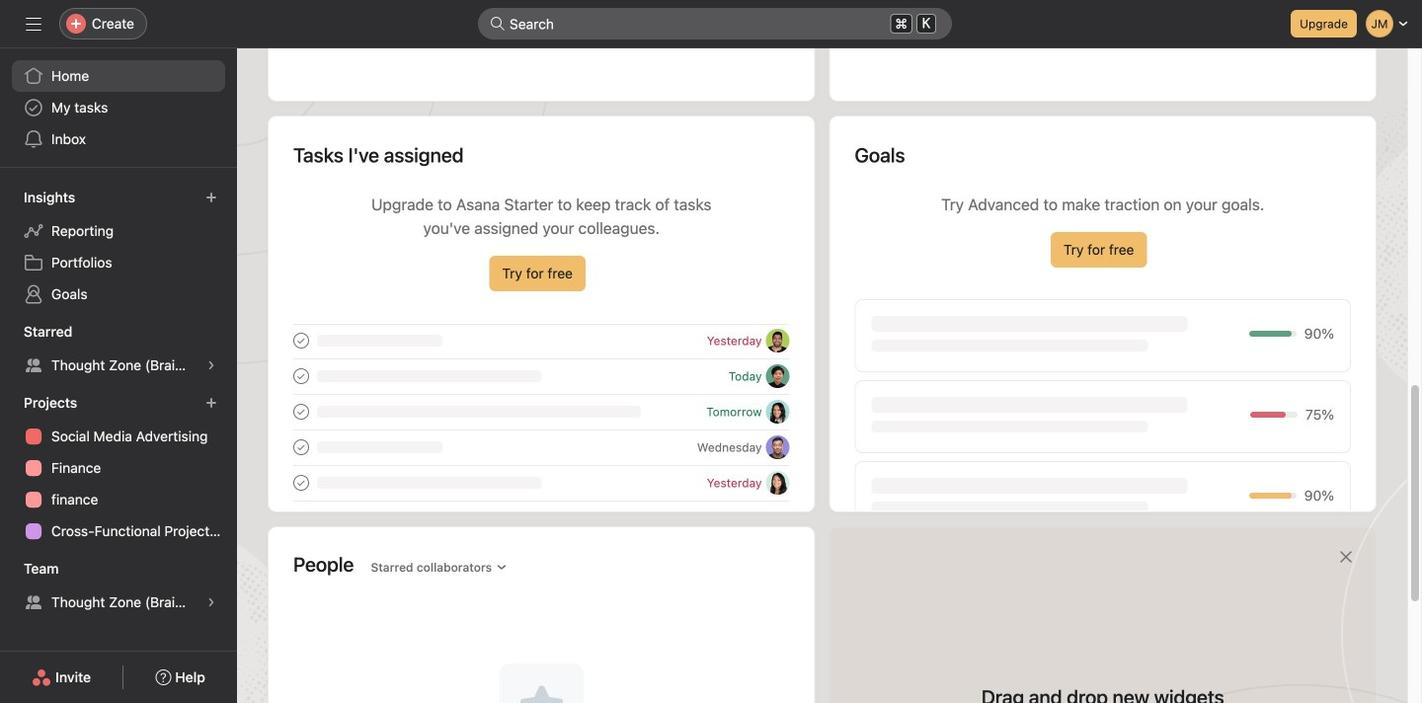 Task type: vqa. For each thing, say whether or not it's contained in the screenshot.
–
no



Task type: locate. For each thing, give the bounding box(es) containing it.
see details, thought zone (brainstorm space) image for 'starred' element
[[206, 360, 217, 371]]

2 see details, thought zone (brainstorm space) image from the top
[[206, 597, 217, 609]]

new project or portfolio image
[[206, 397, 217, 409]]

starred element
[[0, 314, 237, 385]]

0 vertical spatial see details, thought zone (brainstorm space) image
[[206, 360, 217, 371]]

teams element
[[0, 551, 237, 622]]

new insights image
[[206, 192, 217, 204]]

Search tasks, projects, and more text field
[[478, 8, 952, 40]]

1 vertical spatial see details, thought zone (brainstorm space) image
[[206, 597, 217, 609]]

see details, thought zone (brainstorm space) image inside 'starred' element
[[206, 360, 217, 371]]

see details, thought zone (brainstorm space) image inside teams element
[[206, 597, 217, 609]]

1 see details, thought zone (brainstorm space) image from the top
[[206, 360, 217, 371]]

projects element
[[0, 385, 237, 551]]

see details, thought zone (brainstorm space) image
[[206, 360, 217, 371], [206, 597, 217, 609]]

global element
[[0, 48, 237, 167]]

None field
[[478, 8, 952, 40]]



Task type: describe. For each thing, give the bounding box(es) containing it.
dismiss image
[[1339, 549, 1355, 565]]

see details, thought zone (brainstorm space) image for teams element
[[206, 597, 217, 609]]

hide sidebar image
[[26, 16, 41, 32]]

insights element
[[0, 180, 237, 314]]

prominent image
[[490, 16, 506, 32]]



